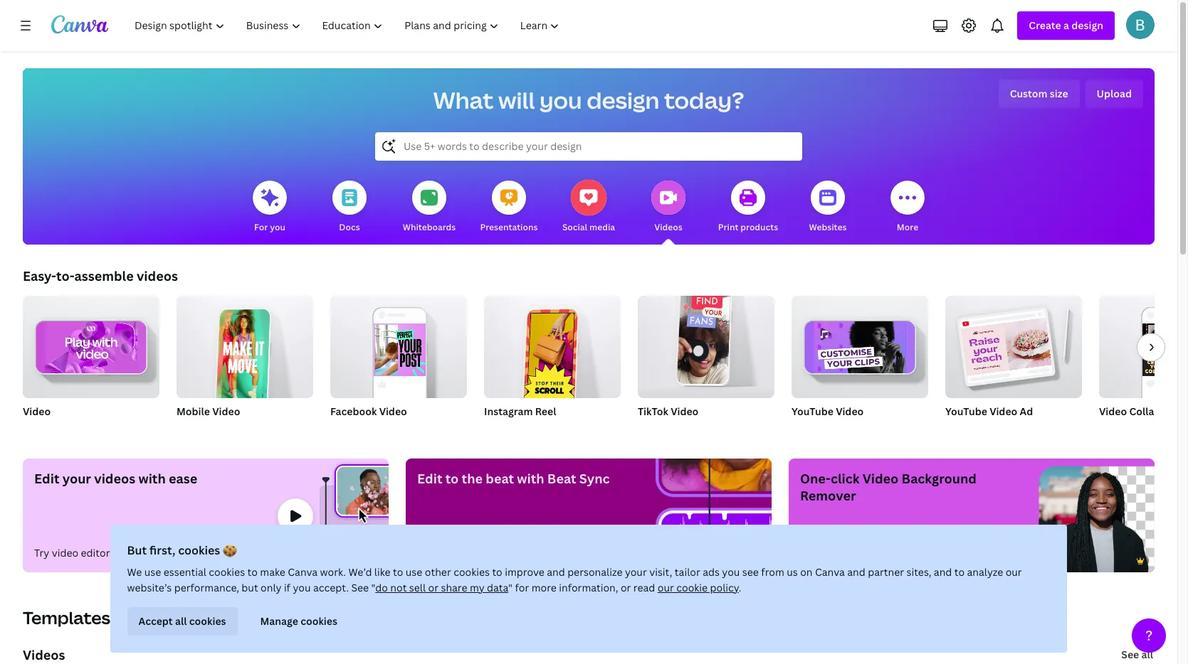 Task type: describe. For each thing, give the bounding box(es) containing it.
tailor
[[675, 566, 701, 580]]

2 or from the left
[[621, 582, 631, 595]]

whiteboards
[[403, 221, 456, 234]]

upload
[[1097, 87, 1132, 100]]

but first, cookies 🍪
[[127, 543, 238, 559]]

video
[[52, 547, 78, 560]]

more
[[897, 221, 919, 234]]

assemble
[[74, 268, 134, 285]]

other
[[425, 566, 452, 580]]

one-
[[800, 471, 831, 488]]

facebook video
[[330, 405, 407, 419]]

video inside mobile video 1080 × 1920 px
[[212, 405, 240, 419]]

whiteboards button
[[403, 171, 456, 245]]

manage cookies button
[[249, 608, 349, 636]]

edit for edit your videos with ease
[[34, 471, 59, 488]]

group for youtube video group at the right
[[792, 290, 928, 399]]

you inside button
[[270, 221, 285, 234]]

share
[[441, 582, 468, 595]]

only
[[261, 582, 282, 595]]

2 use from the left
[[406, 566, 423, 580]]

1080 × 1920 px button
[[177, 423, 253, 437]]

edit to the beat with beat sync button
[[406, 459, 772, 573]]

youtube video ad group
[[945, 290, 1082, 437]]

video collage group
[[1099, 296, 1188, 437]]

2 canva from the left
[[816, 566, 845, 580]]

1 with from the left
[[138, 471, 166, 488]]

youtube for youtube video
[[792, 405, 834, 419]]

all for accept
[[176, 615, 187, 629]]

video collage
[[1099, 405, 1166, 419]]

youtube video ad
[[945, 405, 1033, 419]]

0 vertical spatial videos
[[137, 268, 178, 285]]

size
[[1050, 87, 1068, 100]]

but
[[127, 543, 147, 559]]

first,
[[150, 543, 176, 559]]

instagram reel group
[[484, 290, 621, 437]]

do not sell or share my data " for more information, or read our cookie policy .
[[376, 582, 742, 595]]

do
[[376, 582, 388, 595]]

mobile video group
[[177, 290, 313, 437]]

we
[[127, 566, 142, 580]]

print
[[718, 221, 739, 234]]

edit to the beat with beat sync
[[417, 471, 610, 488]]

2 and from the left
[[848, 566, 866, 580]]

youtube video
[[792, 405, 864, 419]]

Search search field
[[404, 133, 774, 160]]

video inside youtube video group
[[836, 405, 864, 419]]

our cookie policy link
[[658, 582, 739, 595]]

websites
[[809, 221, 847, 234]]

create a design
[[1029, 19, 1104, 32]]

instagram reel
[[484, 405, 556, 419]]

sync
[[579, 471, 610, 488]]

not
[[391, 582, 407, 595]]

.
[[739, 582, 742, 595]]

create a design button
[[1018, 11, 1115, 40]]

docs
[[339, 221, 360, 234]]

to-
[[56, 268, 74, 285]]

we'd
[[349, 566, 372, 580]]

custom size button
[[999, 80, 1080, 108]]

see inside we use essential cookies to make canva work. we'd like to use other cookies to improve and personalize your visit, tailor ads you see from us on canva and partner sites, and to analyze our website's performance, but only if you accept. see "
[[352, 582, 369, 595]]

analyze
[[968, 566, 1004, 580]]

see all
[[1122, 649, 1153, 662]]

work.
[[320, 566, 346, 580]]

videos inside videos 'button'
[[654, 221, 683, 234]]

us
[[787, 566, 798, 580]]

will
[[498, 85, 535, 115]]

top level navigation element
[[125, 11, 572, 40]]

ad
[[1020, 405, 1033, 419]]

see all link
[[1120, 641, 1155, 665]]

but first, cookies 🍪 dialog
[[110, 525, 1067, 654]]

youtube for youtube video ad
[[945, 405, 987, 419]]

facebook
[[330, 405, 377, 419]]

presentations button
[[480, 171, 538, 245]]

one-click video background remover
[[800, 471, 977, 505]]

tiktok
[[638, 405, 668, 419]]

to inside edit to the beat with beat sync button
[[445, 471, 459, 488]]

group for youtube video ad 'group'
[[945, 290, 1082, 399]]

if
[[284, 582, 291, 595]]

upload button
[[1085, 80, 1143, 108]]

cookies down performance,
[[190, 615, 226, 629]]

today?
[[664, 85, 744, 115]]

you up policy
[[723, 566, 740, 580]]

1080
[[177, 424, 198, 436]]

print products button
[[718, 171, 778, 245]]

for you
[[254, 221, 285, 234]]

from
[[762, 566, 785, 580]]

social
[[562, 221, 588, 234]]

video group
[[23, 290, 159, 437]]

docs button
[[332, 171, 367, 245]]

remover
[[800, 488, 856, 505]]

for
[[254, 221, 268, 234]]

presentations
[[480, 221, 538, 234]]

what will you design today?
[[433, 85, 744, 115]]

0 horizontal spatial videos
[[23, 647, 65, 664]]

videos link
[[23, 647, 65, 664]]

improve
[[505, 566, 545, 580]]

video inside one-click video background remover
[[863, 471, 899, 488]]

with inside button
[[517, 471, 544, 488]]

a
[[1064, 19, 1069, 32]]

tiktok video group
[[638, 288, 775, 437]]

we use essential cookies to make canva work. we'd like to use other cookies to improve and personalize your visit, tailor ads you see from us on canva and partner sites, and to analyze our website's performance, but only if you accept. see "
[[127, 566, 1022, 595]]

video inside video collage group
[[1099, 405, 1127, 419]]

easy-to-assemble videos
[[23, 268, 178, 285]]

1 use from the left
[[145, 566, 162, 580]]

make
[[260, 566, 286, 580]]

create
[[1029, 19, 1061, 32]]

try
[[34, 547, 49, 560]]



Task type: vqa. For each thing, say whether or not it's contained in the screenshot.
information,
yes



Task type: locate. For each thing, give the bounding box(es) containing it.
1 horizontal spatial and
[[848, 566, 866, 580]]

you right the for
[[270, 221, 285, 234]]

0 horizontal spatial your
[[62, 471, 91, 488]]

1 horizontal spatial youtube
[[945, 405, 987, 419]]

" down like
[[372, 582, 376, 595]]

1 horizontal spatial with
[[517, 471, 544, 488]]

use
[[145, 566, 162, 580], [406, 566, 423, 580]]

facebook video group
[[330, 290, 467, 437]]

your
[[62, 471, 91, 488], [625, 566, 647, 580]]

our right analyze
[[1006, 566, 1022, 580]]

all
[[176, 615, 187, 629], [1142, 649, 1153, 662]]

custom
[[1010, 87, 1048, 100]]

visit,
[[650, 566, 673, 580]]

0 horizontal spatial our
[[658, 582, 674, 595]]

to left the
[[445, 471, 459, 488]]

🍪
[[223, 543, 238, 559]]

youtube inside youtube video group
[[792, 405, 834, 419]]

you right the if
[[293, 582, 311, 595]]

click
[[831, 471, 860, 488]]

1 horizontal spatial design
[[1072, 19, 1104, 32]]

youtube left ad
[[945, 405, 987, 419]]

personalize
[[568, 566, 623, 580]]

0 horizontal spatial see
[[352, 582, 369, 595]]

edit inside button
[[417, 471, 442, 488]]

1 vertical spatial videos
[[94, 471, 135, 488]]

youtube video group
[[792, 290, 928, 437]]

video inside youtube video ad 'group'
[[990, 405, 1018, 419]]

1 horizontal spatial or
[[621, 582, 631, 595]]

manage
[[261, 615, 299, 629]]

what
[[433, 85, 494, 115]]

None search field
[[375, 132, 802, 161]]

group for video collage group
[[1099, 296, 1188, 399]]

try video editor
[[34, 547, 110, 560]]

accept all cookies button
[[127, 608, 238, 636]]

2 edit from the left
[[417, 471, 442, 488]]

canva
[[288, 566, 318, 580], [816, 566, 845, 580]]

0 vertical spatial our
[[1006, 566, 1022, 580]]

canva right on
[[816, 566, 845, 580]]

to up but
[[248, 566, 258, 580]]

see
[[743, 566, 759, 580]]

1 horizontal spatial canva
[[816, 566, 845, 580]]

and up do not sell or share my data " for more information, or read our cookie policy .
[[547, 566, 565, 580]]

video
[[23, 405, 51, 419], [212, 405, 240, 419], [379, 405, 407, 419], [671, 405, 699, 419], [836, 405, 864, 419], [990, 405, 1018, 419], [1099, 405, 1127, 419], [863, 471, 899, 488]]

our
[[1006, 566, 1022, 580], [658, 582, 674, 595]]

videos
[[654, 221, 683, 234], [23, 647, 65, 664]]

0 horizontal spatial or
[[429, 582, 439, 595]]

websites button
[[809, 171, 847, 245]]

1 edit from the left
[[34, 471, 59, 488]]

background
[[902, 471, 977, 488]]

video inside tiktok video group
[[671, 405, 699, 419]]

use up website's
[[145, 566, 162, 580]]

3 and from the left
[[934, 566, 952, 580]]

essential
[[164, 566, 207, 580]]

sell
[[410, 582, 426, 595]]

cookie
[[677, 582, 708, 595]]

our down visit,
[[658, 582, 674, 595]]

to right like
[[393, 566, 404, 580]]

1 vertical spatial videos
[[23, 647, 65, 664]]

your inside we use essential cookies to make canva work. we'd like to use other cookies to improve and personalize your visit, tailor ads you see from us on canva and partner sites, and to analyze our website's performance, but only if you accept. see "
[[625, 566, 647, 580]]

video inside facebook video group
[[379, 405, 407, 419]]

you right will
[[540, 85, 582, 115]]

0 vertical spatial all
[[176, 615, 187, 629]]

or left read
[[621, 582, 631, 595]]

1 vertical spatial design
[[587, 85, 660, 115]]

sites,
[[907, 566, 932, 580]]

all inside see all link
[[1142, 649, 1153, 662]]

instagram
[[484, 405, 533, 419]]

for you button
[[253, 171, 287, 245]]

group for tiktok video group
[[638, 288, 775, 399]]

videos left ease
[[94, 471, 135, 488]]

accept
[[139, 615, 173, 629]]

edit for edit to the beat with beat sync
[[417, 471, 442, 488]]

1 or from the left
[[429, 582, 439, 595]]

to up data
[[493, 566, 503, 580]]

1 horizontal spatial all
[[1142, 649, 1153, 662]]

partner
[[868, 566, 905, 580]]

1920
[[206, 424, 227, 436]]

group for instagram reel group
[[484, 290, 621, 407]]

with left ease
[[138, 471, 166, 488]]

with
[[138, 471, 166, 488], [517, 471, 544, 488]]

1 vertical spatial see
[[1122, 649, 1139, 662]]

read
[[634, 582, 656, 595]]

collage
[[1129, 405, 1166, 419]]

1 canva from the left
[[288, 566, 318, 580]]

1 horizontal spatial edit
[[417, 471, 442, 488]]

0 horizontal spatial edit
[[34, 471, 59, 488]]

reel
[[535, 405, 556, 419]]

ads
[[703, 566, 720, 580]]

print products
[[718, 221, 778, 234]]

use up sell
[[406, 566, 423, 580]]

more
[[532, 582, 557, 595]]

group for facebook video group on the left of page
[[330, 290, 467, 399]]

1 horizontal spatial videos
[[137, 268, 178, 285]]

group for video group
[[23, 290, 159, 399]]

or
[[429, 582, 439, 595], [621, 582, 631, 595]]

1 vertical spatial all
[[1142, 649, 1153, 662]]

1 horizontal spatial our
[[1006, 566, 1022, 580]]

1 vertical spatial your
[[625, 566, 647, 580]]

youtube inside youtube video ad 'group'
[[945, 405, 987, 419]]

cookies down accept.
[[301, 615, 338, 629]]

accept all cookies
[[139, 615, 226, 629]]

mobile
[[177, 405, 210, 419]]

on
[[801, 566, 813, 580]]

0 vertical spatial design
[[1072, 19, 1104, 32]]

0 horizontal spatial all
[[176, 615, 187, 629]]

ease
[[169, 471, 197, 488]]

0 vertical spatial your
[[62, 471, 91, 488]]

our inside we use essential cookies to make canva work. we'd like to use other cookies to improve and personalize your visit, tailor ads you see from us on canva and partner sites, and to analyze our website's performance, but only if you accept. see "
[[1006, 566, 1022, 580]]

px
[[229, 424, 239, 436]]

youtube up one-
[[792, 405, 834, 419]]

all inside accept all cookies button
[[176, 615, 187, 629]]

1 youtube from the left
[[792, 405, 834, 419]]

information,
[[559, 582, 619, 595]]

video inside video group
[[23, 405, 51, 419]]

2 with from the left
[[517, 471, 544, 488]]

" left the for
[[509, 582, 513, 595]]

design inside dropdown button
[[1072, 19, 1104, 32]]

my
[[470, 582, 485, 595]]

0 vertical spatial see
[[352, 582, 369, 595]]

0 horizontal spatial "
[[372, 582, 376, 595]]

1 and from the left
[[547, 566, 565, 580]]

0 vertical spatial videos
[[654, 221, 683, 234]]

manage cookies
[[261, 615, 338, 629]]

and right sites,
[[934, 566, 952, 580]]

with right the beat
[[517, 471, 544, 488]]

1 horizontal spatial "
[[509, 582, 513, 595]]

cookies up my
[[454, 566, 490, 580]]

×
[[200, 424, 204, 436]]

0 horizontal spatial use
[[145, 566, 162, 580]]

2 horizontal spatial and
[[934, 566, 952, 580]]

0 horizontal spatial with
[[138, 471, 166, 488]]

all for see
[[1142, 649, 1153, 662]]

0 horizontal spatial videos
[[94, 471, 135, 488]]

videos left print
[[654, 221, 683, 234]]

cookies down 🍪
[[209, 566, 245, 580]]

more button
[[891, 171, 925, 245]]

for
[[515, 582, 530, 595]]

like
[[375, 566, 391, 580]]

design
[[1072, 19, 1104, 32], [587, 85, 660, 115]]

0 horizontal spatial canva
[[288, 566, 318, 580]]

edit your videos with ease
[[34, 471, 197, 488]]

1 horizontal spatial videos
[[654, 221, 683, 234]]

media
[[590, 221, 615, 234]]

1 " from the left
[[372, 582, 376, 595]]

or right sell
[[429, 582, 439, 595]]

brad klo image
[[1126, 11, 1155, 39]]

design up 'search' search field
[[587, 85, 660, 115]]

you
[[540, 85, 582, 115], [270, 221, 285, 234], [723, 566, 740, 580], [293, 582, 311, 595]]

0 horizontal spatial design
[[587, 85, 660, 115]]

group
[[638, 288, 775, 399], [23, 290, 159, 399], [177, 290, 313, 407], [330, 290, 467, 399], [484, 290, 621, 407], [792, 290, 928, 399], [945, 290, 1082, 399], [1099, 296, 1188, 399]]

but
[[242, 582, 259, 595]]

and left partner
[[848, 566, 866, 580]]

easy-
[[23, 268, 56, 285]]

and
[[547, 566, 565, 580], [848, 566, 866, 580], [934, 566, 952, 580]]

performance,
[[175, 582, 240, 595]]

"
[[372, 582, 376, 595], [509, 582, 513, 595]]

beat
[[547, 471, 576, 488]]

1 horizontal spatial your
[[625, 566, 647, 580]]

videos down templates
[[23, 647, 65, 664]]

1 horizontal spatial see
[[1122, 649, 1139, 662]]

to left analyze
[[955, 566, 965, 580]]

videos right assemble
[[137, 268, 178, 285]]

0 horizontal spatial youtube
[[792, 405, 834, 419]]

" inside we use essential cookies to make canva work. we'd like to use other cookies to improve and personalize your visit, tailor ads you see from us on canva and partner sites, and to analyze our website's performance, but only if you accept. see "
[[372, 582, 376, 595]]

2 " from the left
[[509, 582, 513, 595]]

social media
[[562, 221, 615, 234]]

1 vertical spatial our
[[658, 582, 674, 595]]

1 horizontal spatial use
[[406, 566, 423, 580]]

design right a
[[1072, 19, 1104, 32]]

cookies up essential
[[178, 543, 221, 559]]

products
[[741, 221, 778, 234]]

group for mobile video group
[[177, 290, 313, 407]]

canva up the if
[[288, 566, 318, 580]]

the
[[462, 471, 483, 488]]

0 horizontal spatial and
[[547, 566, 565, 580]]

do not sell or share my data link
[[376, 582, 509, 595]]

2 youtube from the left
[[945, 405, 987, 419]]



